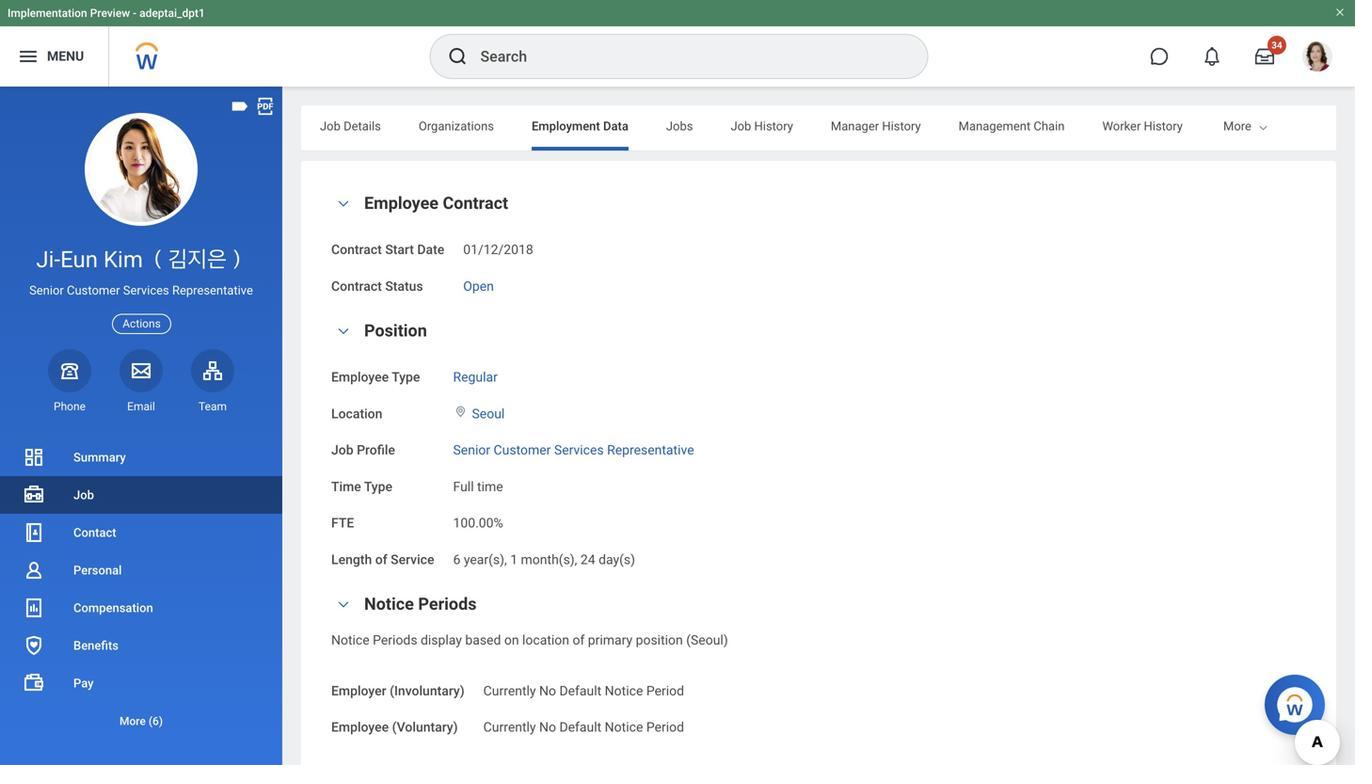 Task type: vqa. For each thing, say whether or not it's contained in the screenshot.
REGULAR LINK
yes



Task type: describe. For each thing, give the bounding box(es) containing it.
job for job details
[[320, 119, 341, 133]]

team link
[[191, 349, 234, 414]]

notice periods group
[[331, 592, 1306, 737]]

benefits
[[73, 639, 119, 653]]

1
[[510, 552, 518, 567]]

contract start date
[[331, 242, 444, 257]]

regular link
[[453, 366, 498, 385]]

details
[[344, 119, 381, 133]]

employee for employee (voluntary)
[[331, 720, 389, 735]]

tag image
[[230, 96, 250, 117]]

(voluntary)
[[392, 720, 458, 735]]

period for (voluntary)
[[646, 720, 684, 735]]

display
[[421, 632, 462, 648]]

menu banner
[[0, 0, 1355, 87]]

notice up employer
[[331, 632, 370, 648]]

kim
[[103, 246, 143, 273]]

implementation preview -   adeptai_dpt1
[[8, 7, 205, 20]]

management
[[959, 119, 1031, 133]]

compensation image
[[23, 597, 45, 619]]

profile
[[357, 442, 395, 458]]

manager
[[831, 119, 879, 133]]

no for (involuntary)
[[539, 683, 556, 699]]

worker
[[1102, 119, 1141, 133]]

34
[[1272, 40, 1282, 51]]

type for time type
[[364, 479, 392, 494]]

inbox large image
[[1255, 47, 1274, 66]]

pay image
[[23, 672, 45, 695]]

employment
[[532, 119, 600, 133]]

ji-
[[36, 246, 60, 273]]

-
[[133, 7, 137, 20]]

length of service element
[[453, 540, 635, 568]]

primary
[[588, 632, 633, 648]]

employer (involuntary)
[[331, 683, 465, 699]]

email ji-eun kim （김지은） element
[[120, 399, 163, 414]]

worker history
[[1102, 119, 1183, 133]]

more (6) button
[[0, 710, 282, 733]]

notice inside employer (involuntary) "element"
[[605, 683, 643, 699]]

date
[[417, 242, 444, 257]]

length of service
[[331, 552, 434, 567]]

open
[[463, 278, 494, 294]]

benefits link
[[0, 627, 282, 664]]

100.00%
[[453, 515, 503, 531]]

summary image
[[23, 446, 45, 469]]

jobs
[[666, 119, 693, 133]]

personal
[[73, 563, 122, 577]]

(6)
[[149, 715, 163, 728]]

job for job history
[[731, 119, 751, 133]]

month(s),
[[521, 552, 577, 567]]

notice periods
[[364, 594, 477, 614]]

senior customer services representative link
[[453, 439, 694, 458]]

history for worker history
[[1144, 119, 1183, 133]]

default for employee (voluntary)
[[559, 720, 602, 735]]

24
[[581, 552, 595, 567]]

job link
[[0, 476, 282, 514]]

position
[[364, 321, 427, 341]]

organizations
[[419, 119, 494, 133]]

personal link
[[0, 551, 282, 589]]

service
[[391, 552, 434, 567]]

contract for contract status
[[331, 278, 382, 294]]

of inside 'position' group
[[375, 552, 387, 567]]

actions
[[123, 317, 161, 330]]

day(s)
[[599, 552, 635, 567]]

contact
[[73, 526, 116, 540]]

employee contract group
[[331, 191, 1306, 296]]

management chain
[[959, 119, 1065, 133]]

more (6) button
[[0, 702, 282, 740]]

position button
[[364, 321, 427, 341]]

job inside "link"
[[73, 488, 94, 502]]

seoul link
[[472, 402, 505, 421]]

34 button
[[1244, 36, 1286, 77]]

contract for contract start date
[[331, 242, 382, 257]]

job for job profile
[[331, 442, 353, 458]]

menu button
[[0, 26, 108, 87]]

more (6)
[[119, 715, 163, 728]]

location
[[522, 632, 569, 648]]

navigation pane region
[[0, 87, 282, 765]]

history for manager history
[[882, 119, 921, 133]]

start
[[385, 242, 414, 257]]

menu
[[47, 49, 84, 64]]

history for job history
[[754, 119, 793, 133]]

based
[[465, 632, 501, 648]]

job image
[[23, 484, 45, 506]]

periods for notice periods display based on location of primary position (seoul)
[[373, 632, 417, 648]]

location image
[[453, 405, 468, 418]]

time
[[331, 479, 361, 494]]

currently for (voluntary)
[[483, 720, 536, 735]]

justify image
[[17, 45, 40, 68]]

no for (voluntary)
[[539, 720, 556, 735]]

more for more (6)
[[119, 715, 146, 728]]

employee for employee type
[[331, 369, 389, 385]]

of inside notice periods group
[[573, 632, 585, 648]]

contact link
[[0, 514, 282, 551]]

full time element
[[453, 475, 503, 494]]

employee type
[[331, 369, 420, 385]]

currently no default notice period for employer (involuntary)
[[483, 683, 684, 699]]

benefits image
[[23, 634, 45, 657]]

currently no default notice period for employee (voluntary)
[[483, 720, 684, 735]]

year(s),
[[464, 552, 507, 567]]

type for employee type
[[392, 369, 420, 385]]



Task type: locate. For each thing, give the bounding box(es) containing it.
chevron down image down 'length'
[[332, 598, 355, 611]]

2 period from the top
[[646, 720, 684, 735]]

employment data
[[532, 119, 629, 133]]

default
[[559, 683, 602, 699], [559, 720, 602, 735]]

1 vertical spatial representative
[[607, 442, 694, 458]]

notice down length of service
[[364, 594, 414, 614]]

0 horizontal spatial senior
[[29, 283, 64, 298]]

chevron down image
[[332, 197, 355, 210], [332, 598, 355, 611]]

period inside employer (involuntary) "element"
[[646, 683, 684, 699]]

chevron down image for notice periods
[[332, 598, 355, 611]]

actions button
[[112, 314, 171, 334]]

1 currently from the top
[[483, 683, 536, 699]]

position group
[[331, 319, 1306, 569]]

6
[[453, 552, 461, 567]]

1 vertical spatial employee
[[331, 369, 389, 385]]

no down employer (involuntary) "element"
[[539, 720, 556, 735]]

default down employer (involuntary) "element"
[[559, 720, 602, 735]]

of left "primary"
[[573, 632, 585, 648]]

job right jobs
[[731, 119, 751, 133]]

no inside employee (voluntary) element
[[539, 720, 556, 735]]

Search Workday  search field
[[480, 36, 889, 77]]

additiona
[[1305, 119, 1355, 133]]

mail image
[[130, 359, 152, 382]]

periods up display
[[418, 594, 477, 614]]

0 vertical spatial currently
[[483, 683, 536, 699]]

employee inside notice periods group
[[331, 720, 389, 735]]

employee down employer
[[331, 720, 389, 735]]

chevron down image for employee contract
[[332, 197, 355, 210]]

pay link
[[0, 664, 282, 702]]

0 vertical spatial contract
[[443, 193, 508, 213]]

period inside employee (voluntary) element
[[646, 720, 684, 735]]

on
[[504, 632, 519, 648]]

chevron down image
[[332, 325, 355, 338]]

0 horizontal spatial services
[[123, 283, 169, 298]]

customer down eun
[[67, 283, 120, 298]]

close environment banner image
[[1334, 7, 1346, 18]]

employee for employee contract
[[364, 193, 439, 213]]

chevron down image up contract start date
[[332, 197, 355, 210]]

location
[[331, 406, 382, 421]]

employee (voluntary) element
[[483, 708, 684, 736]]

senior customer services representative down ji-eun kim （김지은） at left top
[[29, 283, 253, 298]]

contract up chevron down image
[[331, 278, 382, 294]]

representative
[[172, 283, 253, 298], [607, 442, 694, 458]]

senior inside 'link'
[[453, 442, 490, 458]]

1 horizontal spatial senior customer services representative
[[453, 442, 694, 458]]

timeline
[[1220, 119, 1267, 133]]

more left (6)
[[119, 715, 146, 728]]

full
[[453, 479, 474, 494]]

currently inside employee (voluntary) element
[[483, 720, 536, 735]]

list containing summary
[[0, 439, 282, 740]]

job up contact
[[73, 488, 94, 502]]

1 horizontal spatial more
[[1223, 119, 1252, 133]]

0 vertical spatial representative
[[172, 283, 253, 298]]

contract start date element
[[463, 231, 533, 259]]

chevron down image inside notice periods group
[[332, 598, 355, 611]]

preview
[[90, 7, 130, 20]]

pay
[[73, 676, 94, 690]]

periods down notice periods button
[[373, 632, 417, 648]]

customer
[[67, 283, 120, 298], [494, 442, 551, 458]]

period
[[646, 683, 684, 699], [646, 720, 684, 735]]

0 vertical spatial senior customer services representative
[[29, 283, 253, 298]]

1 vertical spatial services
[[554, 442, 604, 458]]

01/12/2018
[[463, 242, 533, 257]]

services inside navigation pane region
[[123, 283, 169, 298]]

1 vertical spatial senior customer services representative
[[453, 442, 694, 458]]

1 vertical spatial default
[[559, 720, 602, 735]]

1 vertical spatial more
[[119, 715, 146, 728]]

currently no default notice period up employee (voluntary) element
[[483, 683, 684, 699]]

1 history from the left
[[754, 119, 793, 133]]

1 horizontal spatial services
[[554, 442, 604, 458]]

employee contract
[[364, 193, 508, 213]]

job details
[[320, 119, 381, 133]]

customer up time
[[494, 442, 551, 458]]

job history
[[731, 119, 793, 133]]

currently for (involuntary)
[[483, 683, 536, 699]]

view printable version (pdf) image
[[255, 96, 276, 117]]

2 no from the top
[[539, 720, 556, 735]]

1 vertical spatial periods
[[373, 632, 417, 648]]

history right manager
[[882, 119, 921, 133]]

0 vertical spatial no
[[539, 683, 556, 699]]

adeptai_dpt1
[[139, 7, 205, 20]]

contract status
[[331, 278, 423, 294]]

senior down the ji-
[[29, 283, 64, 298]]

contract
[[443, 193, 508, 213], [331, 242, 382, 257], [331, 278, 382, 294]]

compensation link
[[0, 589, 282, 627]]

phone button
[[48, 349, 91, 414]]

2 currently no default notice period from the top
[[483, 720, 684, 735]]

notice periods button
[[364, 594, 477, 614]]

more
[[1223, 119, 1252, 133], [119, 715, 146, 728]]

employee inside 'employee contract' group
[[364, 193, 439, 213]]

manager history
[[831, 119, 921, 133]]

job inside 'position' group
[[331, 442, 353, 458]]

customer inside navigation pane region
[[67, 283, 120, 298]]

1 vertical spatial chevron down image
[[332, 598, 355, 611]]

0 horizontal spatial senior customer services representative
[[29, 283, 253, 298]]

currently
[[483, 683, 536, 699], [483, 720, 536, 735]]

3 history from the left
[[1144, 119, 1183, 133]]

chain
[[1034, 119, 1065, 133]]

job
[[320, 119, 341, 133], [731, 119, 751, 133], [331, 442, 353, 458], [73, 488, 94, 502]]

0 vertical spatial of
[[375, 552, 387, 567]]

position
[[636, 632, 683, 648]]

notice inside employee (voluntary) element
[[605, 720, 643, 735]]

time
[[477, 479, 503, 494]]

6 year(s), 1 month(s), 24 day(s)
[[453, 552, 635, 567]]

fte
[[331, 515, 354, 531]]

eun
[[60, 246, 98, 273]]

2 vertical spatial contract
[[331, 278, 382, 294]]

1 horizontal spatial representative
[[607, 442, 694, 458]]

0 vertical spatial currently no default notice period
[[483, 683, 684, 699]]

0 horizontal spatial more
[[119, 715, 146, 728]]

team ji-eun kim （김지은） element
[[191, 399, 234, 414]]

employee up location
[[331, 369, 389, 385]]

phone ji-eun kim （김지은） element
[[48, 399, 91, 414]]

fte element
[[453, 504, 503, 532]]

phone
[[54, 400, 86, 413]]

tab list
[[301, 105, 1355, 151]]

2 horizontal spatial history
[[1144, 119, 1183, 133]]

1 vertical spatial of
[[573, 632, 585, 648]]

regular
[[453, 369, 498, 385]]

employee (voluntary)
[[331, 720, 458, 735]]

phone image
[[56, 359, 83, 382]]

currently no default notice period down employer (involuntary) "element"
[[483, 720, 684, 735]]

2 history from the left
[[882, 119, 921, 133]]

notice periods display based on location of primary position (seoul)
[[331, 632, 728, 648]]

notifications large image
[[1203, 47, 1222, 66]]

employee inside 'position' group
[[331, 369, 389, 385]]

currently inside employer (involuntary) "element"
[[483, 683, 536, 699]]

1 vertical spatial period
[[646, 720, 684, 735]]

currently down on
[[483, 683, 536, 699]]

seoul
[[472, 406, 505, 421]]

1 vertical spatial currently
[[483, 720, 536, 735]]

periods for notice periods
[[418, 594, 477, 614]]

full time
[[453, 479, 503, 494]]

representative inside navigation pane region
[[172, 283, 253, 298]]

senior customer services representative up time
[[453, 442, 694, 458]]

0 vertical spatial chevron down image
[[332, 197, 355, 210]]

open link
[[463, 275, 494, 294]]

0 vertical spatial periods
[[418, 594, 477, 614]]

2 currently from the top
[[483, 720, 536, 735]]

2 vertical spatial employee
[[331, 720, 389, 735]]

1 horizontal spatial periods
[[418, 594, 477, 614]]

1 currently no default notice period from the top
[[483, 683, 684, 699]]

no up employee (voluntary) element
[[539, 683, 556, 699]]

1 period from the top
[[646, 683, 684, 699]]

（김지은）
[[148, 246, 246, 273]]

0 horizontal spatial periods
[[373, 632, 417, 648]]

2 default from the top
[[559, 720, 602, 735]]

type
[[392, 369, 420, 385], [364, 479, 392, 494]]

customer inside 'link'
[[494, 442, 551, 458]]

chevron down image inside 'employee contract' group
[[332, 197, 355, 210]]

summary
[[73, 450, 126, 464]]

team
[[199, 400, 227, 413]]

contact image
[[23, 521, 45, 544]]

0 vertical spatial services
[[123, 283, 169, 298]]

1 default from the top
[[559, 683, 602, 699]]

notice up employee (voluntary) element
[[605, 683, 643, 699]]

1 horizontal spatial senior
[[453, 442, 490, 458]]

more down 34 'button'
[[1223, 119, 1252, 133]]

type down position button
[[392, 369, 420, 385]]

0 vertical spatial customer
[[67, 283, 120, 298]]

contract up contract status at the top of the page
[[331, 242, 382, 257]]

1 no from the top
[[539, 683, 556, 699]]

1 horizontal spatial history
[[882, 119, 921, 133]]

default for employer (involuntary)
[[559, 683, 602, 699]]

no inside employer (involuntary) "element"
[[539, 683, 556, 699]]

0 vertical spatial period
[[646, 683, 684, 699]]

0 vertical spatial default
[[559, 683, 602, 699]]

1 vertical spatial currently no default notice period
[[483, 720, 684, 735]]

1 vertical spatial contract
[[331, 242, 382, 257]]

notice down employer (involuntary) "element"
[[605, 720, 643, 735]]

job profile
[[331, 442, 395, 458]]

currently right (voluntary)
[[483, 720, 536, 735]]

history right worker
[[1144, 119, 1183, 133]]

search image
[[447, 45, 469, 68]]

1 vertical spatial no
[[539, 720, 556, 735]]

history
[[754, 119, 793, 133], [882, 119, 921, 133], [1144, 119, 1183, 133]]

1 vertical spatial type
[[364, 479, 392, 494]]

services inside 'link'
[[554, 442, 604, 458]]

job left profile
[[331, 442, 353, 458]]

email
[[127, 400, 155, 413]]

compensation
[[73, 601, 153, 615]]

senior customer services representative inside 'position' group
[[453, 442, 694, 458]]

0 horizontal spatial of
[[375, 552, 387, 567]]

0 horizontal spatial history
[[754, 119, 793, 133]]

status
[[385, 278, 423, 294]]

employee
[[364, 193, 439, 213], [331, 369, 389, 385], [331, 720, 389, 735]]

1 horizontal spatial customer
[[494, 442, 551, 458]]

senior inside navigation pane region
[[29, 283, 64, 298]]

employee contract button
[[364, 193, 508, 213]]

tab list containing job details
[[301, 105, 1355, 151]]

list
[[0, 439, 282, 740]]

2 chevron down image from the top
[[332, 598, 355, 611]]

period for (involuntary)
[[646, 683, 684, 699]]

data
[[603, 119, 629, 133]]

0 horizontal spatial representative
[[172, 283, 253, 298]]

0 vertical spatial senior
[[29, 283, 64, 298]]

0 vertical spatial more
[[1223, 119, 1252, 133]]

length
[[331, 552, 372, 567]]

representative inside 'link'
[[607, 442, 694, 458]]

view team image
[[201, 359, 224, 382]]

default inside employee (voluntary) element
[[559, 720, 602, 735]]

more for more
[[1223, 119, 1252, 133]]

history left manager
[[754, 119, 793, 133]]

email button
[[120, 349, 163, 414]]

of right 'length'
[[375, 552, 387, 567]]

default up employee (voluntary) element
[[559, 683, 602, 699]]

1 vertical spatial customer
[[494, 442, 551, 458]]

1 chevron down image from the top
[[332, 197, 355, 210]]

0 vertical spatial employee
[[364, 193, 439, 213]]

summary link
[[0, 439, 282, 476]]

0 horizontal spatial customer
[[67, 283, 120, 298]]

1 horizontal spatial of
[[573, 632, 585, 648]]

(seoul)
[[686, 632, 728, 648]]

employer (involuntary) element
[[483, 672, 684, 700]]

0 vertical spatial type
[[392, 369, 420, 385]]

personal image
[[23, 559, 45, 582]]

senior customer services representative inside navigation pane region
[[29, 283, 253, 298]]

more inside dropdown button
[[119, 715, 146, 728]]

implementation
[[8, 7, 87, 20]]

profile logan mcneil image
[[1302, 41, 1333, 75]]

senior up full time "element"
[[453, 442, 490, 458]]

(involuntary)
[[390, 683, 465, 699]]

contract up contract start date element
[[443, 193, 508, 213]]

default inside employer (involuntary) "element"
[[559, 683, 602, 699]]

no
[[539, 683, 556, 699], [539, 720, 556, 735]]

job left details
[[320, 119, 341, 133]]

employee up 'start'
[[364, 193, 439, 213]]

1 vertical spatial senior
[[453, 442, 490, 458]]

type right time
[[364, 479, 392, 494]]



